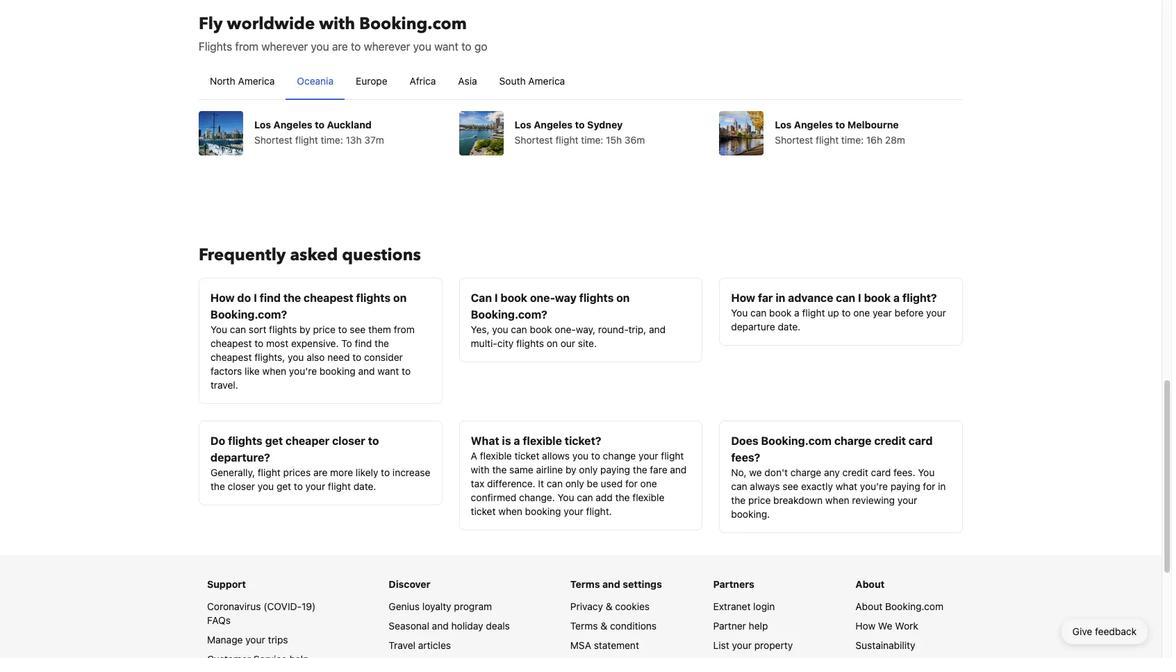 Task type: locate. For each thing, give the bounding box(es) containing it.
0 horizontal spatial booking
[[320, 365, 356, 377]]

feedback
[[1095, 626, 1137, 638]]

sustainability link
[[856, 640, 915, 651]]

with
[[319, 12, 355, 35], [471, 464, 490, 476]]

flights
[[199, 40, 232, 52]]

find right do
[[260, 291, 281, 304]]

with inside fly worldwide with booking.com flights from wherever you are to wherever you want to go
[[319, 12, 355, 35]]

flight up fare
[[661, 450, 684, 462]]

ticket up same
[[515, 450, 539, 462]]

one inside how far in advance can i book a flight? you can book a flight up to one year before your departure date.
[[853, 307, 870, 319]]

1 wherever from the left
[[261, 40, 308, 52]]

in right the far
[[776, 291, 785, 304]]

0 vertical spatial are
[[332, 40, 348, 52]]

closer
[[332, 435, 365, 447], [228, 480, 255, 492]]

you right the change. at the left
[[558, 492, 574, 503]]

0 horizontal spatial for
[[625, 478, 638, 490]]

to up likely
[[368, 435, 379, 447]]

shortest right los angeles to sydney image
[[515, 134, 553, 146]]

flights right way
[[579, 291, 614, 304]]

price inside does booking.com charge credit card fees? no, we don't charge any credit card fees. you can always see exactly what you're paying for in the price breakdown when reviewing your booking.
[[748, 494, 771, 506]]

you down departure?
[[258, 480, 274, 492]]

0 horizontal spatial ticket
[[471, 506, 496, 517]]

you right fees. in the right of the page
[[918, 467, 935, 478]]

1 vertical spatial ticket
[[471, 506, 496, 517]]

book left way,
[[530, 323, 552, 335]]

i inside can i book one-way flights on booking.com? yes, you can book one-way, round-trip, and multi-city flights on our site.
[[495, 291, 498, 304]]

1 america from the left
[[238, 75, 275, 87]]

how inside the how do i find the cheapest flights on booking.com? you can sort flights by price to see them from cheapest to most expensive. to find the cheapest flights, you also need to consider factors like when you're booking and want to travel.
[[211, 291, 235, 304]]

you up the 'oceania'
[[311, 40, 329, 52]]

you down ticket? at bottom
[[572, 450, 589, 462]]

to left auckland
[[315, 118, 325, 130]]

one inside what is a flexible ticket? a flexible ticket allows you to change your flight with the same airline by only paying the fare and tax difference. it can only be used for one confirmed change. you can add the flexible ticket when booking your flight.
[[640, 478, 657, 490]]

europe button
[[345, 63, 399, 99]]

articles
[[418, 640, 451, 651]]

and down consider
[[358, 365, 375, 377]]

you inside how far in advance can i book a flight? you can book a flight up to one year before your departure date.
[[731, 307, 748, 319]]

can i book one-way flights on booking.com? yes, you can book one-way, round-trip, and multi-city flights on our site.
[[471, 291, 666, 349]]

0 horizontal spatial date.
[[353, 480, 376, 492]]

america
[[238, 75, 275, 87], [528, 75, 565, 87]]

from right flights
[[235, 40, 259, 52]]

1 horizontal spatial shortest
[[515, 134, 553, 146]]

0 vertical spatial with
[[319, 12, 355, 35]]

2 time: from the left
[[581, 134, 603, 146]]

0 vertical spatial date.
[[778, 321, 801, 332]]

flight left 15h
[[555, 134, 578, 146]]

flexible down fare
[[633, 492, 665, 503]]

0 vertical spatial in
[[776, 291, 785, 304]]

flight left 16h
[[816, 134, 839, 146]]

angeles for melbourne
[[794, 118, 833, 130]]

and right fare
[[670, 464, 687, 476]]

1 horizontal spatial on
[[547, 337, 558, 349]]

up
[[828, 307, 839, 319]]

2 i from the left
[[495, 291, 498, 304]]

paying inside what is a flexible ticket? a flexible ticket allows you to change your flight with the same airline by only paying the fare and tax difference. it can only be used for one confirmed change. you can add the flexible ticket when booking your flight.
[[600, 464, 630, 476]]

give feedback button
[[1061, 620, 1148, 645]]

a
[[471, 450, 477, 462]]

booking.com? inside the how do i find the cheapest flights on booking.com? you can sort flights by price to see them from cheapest to most expensive. to find the cheapest flights, you also need to consider factors like when you're booking and want to travel.
[[211, 308, 287, 321]]

on down questions on the left of page
[[393, 291, 407, 304]]

2 shortest from the left
[[515, 134, 553, 146]]

1 about from the top
[[856, 578, 885, 590]]

1 vertical spatial cheapest
[[211, 337, 252, 349]]

date. inside do flights get cheaper closer to departure? generally, flight prices are more likely to increase the closer you get to your flight date.
[[353, 480, 376, 492]]

0 horizontal spatial angeles
[[273, 118, 312, 130]]

time: inside los angeles to sydney shortest flight time: 15h 36m
[[581, 134, 603, 146]]

booking down need
[[320, 365, 356, 377]]

how we work
[[856, 620, 918, 632]]

0 vertical spatial ticket
[[515, 450, 539, 462]]

you inside does booking.com charge credit card fees? no, we don't charge any credit card fees. you can always see exactly what you're paying for in the price breakdown when reviewing your booking.
[[918, 467, 935, 478]]

1 horizontal spatial date.
[[778, 321, 801, 332]]

europe
[[356, 75, 387, 87]]

your inside does booking.com charge credit card fees? no, we don't charge any credit card fees. you can always see exactly what you're paying for in the price breakdown when reviewing your booking.
[[898, 494, 917, 506]]

to inside los angeles to sydney shortest flight time: 15h 36m
[[575, 118, 585, 130]]

terms for terms & conditions
[[570, 620, 598, 632]]

to left sydney in the right top of the page
[[575, 118, 585, 130]]

breakdown
[[773, 494, 823, 506]]

flights up them on the left of the page
[[356, 291, 391, 304]]

1 horizontal spatial wherever
[[364, 40, 410, 52]]

a right is
[[514, 435, 520, 447]]

1 horizontal spatial angeles
[[534, 118, 573, 130]]

3 angeles from the left
[[794, 118, 833, 130]]

1 vertical spatial &
[[601, 620, 607, 632]]

0 horizontal spatial booking.com?
[[211, 308, 287, 321]]

statement
[[594, 640, 639, 651]]

to inside how far in advance can i book a flight? you can book a flight up to one year before your departure date.
[[842, 307, 851, 319]]

2 wherever from the left
[[364, 40, 410, 52]]

you're
[[289, 365, 317, 377]]

wherever down worldwide
[[261, 40, 308, 52]]

2 horizontal spatial shortest
[[775, 134, 813, 146]]

for inside what is a flexible ticket? a flexible ticket allows you to change your flight with the same airline by only paying the fare and tax difference. it can only be used for one confirmed change. you can add the flexible ticket when booking your flight.
[[625, 478, 638, 490]]

16h
[[866, 134, 882, 146]]

how left we
[[856, 620, 876, 632]]

1 angeles from the left
[[273, 118, 312, 130]]

how
[[211, 291, 235, 304], [731, 291, 755, 304], [856, 620, 876, 632]]

your inside do flights get cheaper closer to departure? generally, flight prices are more likely to increase the closer you get to your flight date.
[[305, 480, 325, 492]]

cheaper
[[286, 435, 330, 447]]

i
[[254, 291, 257, 304], [495, 291, 498, 304], [858, 291, 861, 304]]

a inside what is a flexible ticket? a flexible ticket allows you to change your flight with the same airline by only paying the fare and tax difference. it can only be used for one confirmed change. you can add the flexible ticket when booking your flight.
[[514, 435, 520, 447]]

flights up most
[[269, 323, 297, 335]]

your left trips
[[245, 634, 265, 646]]

2 america from the left
[[528, 75, 565, 87]]

one down fare
[[640, 478, 657, 490]]

way
[[555, 291, 577, 304]]

1 time: from the left
[[321, 134, 343, 146]]

0 horizontal spatial i
[[254, 291, 257, 304]]

1 vertical spatial terms
[[570, 620, 598, 632]]

when inside the how do i find the cheapest flights on booking.com? you can sort flights by price to see them from cheapest to most expensive. to find the cheapest flights, you also need to consider factors like when you're booking and want to travel.
[[262, 365, 286, 377]]

you up africa
[[413, 40, 431, 52]]

property
[[754, 640, 793, 651]]

how for how far in advance can i book a flight?
[[731, 291, 755, 304]]

1 horizontal spatial want
[[434, 40, 459, 52]]

manage your trips link
[[207, 634, 288, 646]]

booking.
[[731, 508, 770, 520]]

0 horizontal spatial want
[[378, 365, 399, 377]]

0 vertical spatial credit
[[874, 435, 906, 447]]

terms & conditions
[[570, 620, 657, 632]]

1 vertical spatial closer
[[228, 480, 255, 492]]

los inside los angeles to melbourne shortest flight time: 16h 28m
[[775, 118, 792, 130]]

flexible down is
[[480, 450, 512, 462]]

for
[[625, 478, 638, 490], [923, 480, 935, 492]]

in inside how far in advance can i book a flight? you can book a flight up to one year before your departure date.
[[776, 291, 785, 304]]

only left be
[[565, 478, 584, 490]]

1 vertical spatial charge
[[791, 467, 821, 478]]

terms up privacy
[[570, 578, 600, 590]]

0 horizontal spatial card
[[871, 467, 891, 478]]

we
[[878, 620, 893, 632]]

flights
[[356, 291, 391, 304], [579, 291, 614, 304], [269, 323, 297, 335], [516, 337, 544, 349], [228, 435, 262, 447]]

can up city
[[511, 323, 527, 335]]

program
[[454, 601, 492, 613]]

card up you're
[[871, 467, 891, 478]]

book down the far
[[769, 307, 792, 319]]

1 horizontal spatial booking
[[525, 506, 561, 517]]

i inside the how do i find the cheapest flights on booking.com? you can sort flights by price to see them from cheapest to most expensive. to find the cheapest flights, you also need to consider factors like when you're booking and want to travel.
[[254, 291, 257, 304]]

msa statement
[[570, 640, 639, 651]]

2 angeles from the left
[[534, 118, 573, 130]]

booking.com up work
[[885, 601, 944, 613]]

angeles for auckland
[[273, 118, 312, 130]]

booking.com inside does booking.com charge credit card fees? no, we don't charge any credit card fees. you can always see exactly what you're paying for in the price breakdown when reviewing your booking.
[[761, 435, 832, 447]]

list your property
[[713, 640, 793, 651]]

flights inside do flights get cheaper closer to departure? generally, flight prices are more likely to increase the closer you get to your flight date.
[[228, 435, 262, 447]]

0 horizontal spatial with
[[319, 12, 355, 35]]

travel.
[[211, 379, 238, 391]]

1 horizontal spatial from
[[394, 323, 415, 335]]

cheapest
[[304, 291, 353, 304], [211, 337, 252, 349], [211, 351, 252, 363]]

about booking.com link
[[856, 601, 944, 613]]

0 vertical spatial paying
[[600, 464, 630, 476]]

to inside los angeles to melbourne shortest flight time: 16h 28m
[[835, 118, 845, 130]]

want inside the how do i find the cheapest flights on booking.com? you can sort flights by price to see them from cheapest to most expensive. to find the cheapest flights, you also need to consider factors like when you're booking and want to travel.
[[378, 365, 399, 377]]

angeles inside los angeles to melbourne shortest flight time: 16h 28m
[[794, 118, 833, 130]]

your down fees. in the right of the page
[[898, 494, 917, 506]]

america right north
[[238, 75, 275, 87]]

1 horizontal spatial by
[[566, 464, 576, 476]]

price inside the how do i find the cheapest flights on booking.com? you can sort flights by price to see them from cheapest to most expensive. to find the cheapest flights, you also need to consider factors like when you're booking and want to travel.
[[313, 323, 336, 335]]

terms for terms and settings
[[570, 578, 600, 590]]

one-
[[530, 291, 555, 304], [555, 323, 576, 335]]

sydney
[[587, 118, 623, 130]]

0 horizontal spatial credit
[[843, 467, 868, 478]]

on up round-
[[616, 291, 630, 304]]

shortest
[[254, 134, 293, 146], [515, 134, 553, 146], [775, 134, 813, 146]]

asia button
[[447, 63, 488, 99]]

only up be
[[579, 464, 598, 476]]

time: for auckland
[[321, 134, 343, 146]]

the inside does booking.com charge credit card fees? no, we don't charge any credit card fees. you can always see exactly what you're paying for in the price breakdown when reviewing your booking.
[[731, 494, 746, 506]]

to
[[351, 40, 361, 52], [461, 40, 472, 52], [315, 118, 325, 130], [575, 118, 585, 130], [835, 118, 845, 130], [842, 307, 851, 319], [338, 323, 347, 335], [254, 337, 264, 349], [352, 351, 361, 363], [402, 365, 411, 377], [368, 435, 379, 447], [591, 450, 600, 462], [381, 467, 390, 478], [294, 480, 303, 492]]

1 horizontal spatial time:
[[581, 134, 603, 146]]

give feedback
[[1073, 626, 1137, 638]]

seasonal and holiday deals
[[389, 620, 510, 632]]

1 vertical spatial a
[[794, 307, 800, 319]]

time: inside los angeles to melbourne shortest flight time: 16h 28m
[[841, 134, 864, 146]]

& up terms & conditions link
[[606, 601, 613, 613]]

with inside what is a flexible ticket? a flexible ticket allows you to change your flight with the same airline by only paying the fare and tax difference. it can only be used for one confirmed change. you can add the flexible ticket when booking your flight.
[[471, 464, 490, 476]]

flight?
[[903, 291, 937, 304]]

2 horizontal spatial i
[[858, 291, 861, 304]]

are inside fly worldwide with booking.com flights from wherever you are to wherever you want to go
[[332, 40, 348, 52]]

1 vertical spatial are
[[313, 467, 328, 478]]

south
[[499, 75, 526, 87]]

los inside los angeles to auckland shortest flight time: 13h 37m
[[254, 118, 271, 130]]

1 vertical spatial find
[[355, 337, 372, 349]]

0 horizontal spatial paying
[[600, 464, 630, 476]]

2 vertical spatial a
[[514, 435, 520, 447]]

0 horizontal spatial los
[[254, 118, 271, 130]]

1 horizontal spatial price
[[748, 494, 771, 506]]

flight down advance
[[802, 307, 825, 319]]

from inside the how do i find the cheapest flights on booking.com? you can sort flights by price to see them from cheapest to most expensive. to find the cheapest flights, you also need to consider factors like when you're booking and want to travel.
[[394, 323, 415, 335]]

tab list
[[199, 63, 963, 100]]

1 horizontal spatial how
[[731, 291, 755, 304]]

your down prices at the bottom left of the page
[[305, 480, 325, 492]]

a down advance
[[794, 307, 800, 319]]

1 horizontal spatial booking.com
[[761, 435, 832, 447]]

how left the far
[[731, 291, 755, 304]]

2 horizontal spatial a
[[894, 291, 900, 304]]

1 vertical spatial booking.com
[[761, 435, 832, 447]]

shortest for los angeles to sydney shortest flight time: 15h 36m
[[515, 134, 553, 146]]

trips
[[268, 634, 288, 646]]

prices
[[283, 467, 311, 478]]

0 vertical spatial a
[[894, 291, 900, 304]]

time: inside los angeles to auckland shortest flight time: 13h 37m
[[321, 134, 343, 146]]

0 horizontal spatial how
[[211, 291, 235, 304]]

always
[[750, 480, 780, 492]]

2 vertical spatial booking.com
[[885, 601, 944, 613]]

with up the 'oceania'
[[319, 12, 355, 35]]

time: left 16h
[[841, 134, 864, 146]]

flight inside los angeles to sydney shortest flight time: 15h 36m
[[555, 134, 578, 146]]

angeles inside los angeles to auckland shortest flight time: 13h 37m
[[273, 118, 312, 130]]

shortest inside los angeles to melbourne shortest flight time: 16h 28m
[[775, 134, 813, 146]]

wherever up europe
[[364, 40, 410, 52]]

oceania
[[297, 75, 334, 87]]

you inside do flights get cheaper closer to departure? generally, flight prices are more likely to increase the closer you get to your flight date.
[[258, 480, 274, 492]]

flight inside los angeles to melbourne shortest flight time: 16h 28m
[[816, 134, 839, 146]]

1 terms from the top
[[570, 578, 600, 590]]

1 horizontal spatial for
[[923, 480, 935, 492]]

1 i from the left
[[254, 291, 257, 304]]

shortest inside los angeles to auckland shortest flight time: 13h 37m
[[254, 134, 293, 146]]

los angeles to sydney shortest flight time: 15h 36m
[[515, 118, 645, 146]]

when
[[262, 365, 286, 377], [825, 494, 850, 506], [498, 506, 522, 517]]

2 booking.com? from the left
[[471, 308, 547, 321]]

0 horizontal spatial on
[[393, 291, 407, 304]]

can
[[836, 291, 855, 304], [750, 307, 767, 319], [230, 323, 246, 335], [511, 323, 527, 335], [547, 478, 563, 490], [731, 480, 747, 492], [577, 492, 593, 503]]

how inside how far in advance can i book a flight? you can book a flight up to one year before your departure date.
[[731, 291, 755, 304]]

1 horizontal spatial los
[[515, 118, 531, 130]]

0 vertical spatial from
[[235, 40, 259, 52]]

angeles left melbourne
[[794, 118, 833, 130]]

i right advance
[[858, 291, 861, 304]]

1 vertical spatial about
[[856, 601, 883, 613]]

booking.com for does
[[761, 435, 832, 447]]

1 horizontal spatial see
[[783, 480, 799, 492]]

los inside los angeles to sydney shortest flight time: 15h 36m
[[515, 118, 531, 130]]

discover
[[389, 578, 431, 590]]

africa
[[410, 75, 436, 87]]

see inside the how do i find the cheapest flights on booking.com? you can sort flights by price to see them from cheapest to most expensive. to find the cheapest flights, you also need to consider factors like when you're booking and want to travel.
[[350, 323, 366, 335]]

to left go
[[461, 40, 472, 52]]

want
[[434, 40, 459, 52], [378, 365, 399, 377]]

shortest right los angeles to auckland image
[[254, 134, 293, 146]]

change.
[[519, 492, 555, 503]]

you up departure
[[731, 307, 748, 319]]

0 vertical spatial &
[[606, 601, 613, 613]]

los right los angeles to auckland image
[[254, 118, 271, 130]]

1 horizontal spatial america
[[528, 75, 565, 87]]

terms down privacy
[[570, 620, 598, 632]]

0 horizontal spatial shortest
[[254, 134, 293, 146]]

msa
[[570, 640, 591, 651]]

1 horizontal spatial card
[[909, 435, 933, 447]]

when inside what is a flexible ticket? a flexible ticket allows you to change your flight with the same airline by only paying the fare and tax difference. it can only be used for one confirmed change. you can add the flexible ticket when booking your flight.
[[498, 506, 522, 517]]

time: for melbourne
[[841, 134, 864, 146]]

to inside los angeles to auckland shortest flight time: 13h 37m
[[315, 118, 325, 130]]

reviewing
[[852, 494, 895, 506]]

0 vertical spatial price
[[313, 323, 336, 335]]

3 los from the left
[[775, 118, 792, 130]]

can down no,
[[731, 480, 747, 492]]

ticket?
[[565, 435, 601, 447]]

you inside what is a flexible ticket? a flexible ticket allows you to change your flight with the same airline by only paying the fare and tax difference. it can only be used for one confirmed change. you can add the flexible ticket when booking your flight.
[[572, 450, 589, 462]]

coronavirus (covid-19) faqs
[[207, 601, 316, 626]]

flights,
[[254, 351, 285, 363]]

america right south
[[528, 75, 565, 87]]

0 horizontal spatial are
[[313, 467, 328, 478]]

one left the year
[[853, 307, 870, 319]]

for right you're
[[923, 480, 935, 492]]

0 vertical spatial see
[[350, 323, 366, 335]]

date. inside how far in advance can i book a flight? you can book a flight up to one year before your departure date.
[[778, 321, 801, 332]]

the inside do flights get cheaper closer to departure? generally, flight prices are more likely to increase the closer you get to your flight date.
[[211, 480, 225, 492]]

0 vertical spatial closer
[[332, 435, 365, 447]]

ticket
[[515, 450, 539, 462], [471, 506, 496, 517]]

3 time: from the left
[[841, 134, 864, 146]]

paying inside does booking.com charge credit card fees? no, we don't charge any credit card fees. you can always see exactly what you're paying for in the price breakdown when reviewing your booking.
[[891, 480, 920, 492]]

closer down generally,
[[228, 480, 255, 492]]

partner help link
[[713, 620, 768, 632]]

card up fees. in the right of the page
[[909, 435, 933, 447]]

1 booking.com? from the left
[[211, 308, 287, 321]]

by inside what is a flexible ticket? a flexible ticket allows you to change your flight with the same airline by only paying the fare and tax difference. it can only be used for one confirmed change. you can add the flexible ticket when booking your flight.
[[566, 464, 576, 476]]

paying down fees. in the right of the page
[[891, 480, 920, 492]]

with up tax
[[471, 464, 490, 476]]

1 vertical spatial see
[[783, 480, 799, 492]]

way,
[[576, 323, 595, 335]]

see up the breakdown
[[783, 480, 799, 492]]

1 horizontal spatial a
[[794, 307, 800, 319]]

sustainability
[[856, 640, 915, 651]]

tab list containing north america
[[199, 63, 963, 100]]

& for terms
[[601, 620, 607, 632]]

your down flight?
[[926, 307, 946, 319]]

2 horizontal spatial booking.com
[[885, 601, 944, 613]]

3 shortest from the left
[[775, 134, 813, 146]]

what
[[836, 480, 857, 492]]

in inside does booking.com charge credit card fees? no, we don't charge any credit card fees. you can always see exactly what you're paying for in the price breakdown when reviewing your booking.
[[938, 480, 946, 492]]

by
[[300, 323, 310, 335], [566, 464, 576, 476]]

3 i from the left
[[858, 291, 861, 304]]

login
[[753, 601, 775, 613]]

paying
[[600, 464, 630, 476], [891, 480, 920, 492]]

0 vertical spatial about
[[856, 578, 885, 590]]

you up you're
[[288, 351, 304, 363]]

you left sort
[[211, 323, 227, 335]]

your left flight.
[[564, 506, 584, 517]]

are left more
[[313, 467, 328, 478]]

1 vertical spatial in
[[938, 480, 946, 492]]

& for privacy
[[606, 601, 613, 613]]

north america button
[[199, 63, 286, 99]]

and right the trip,
[[649, 323, 666, 335]]

can up departure
[[750, 307, 767, 319]]

flights up departure?
[[228, 435, 262, 447]]

price down always
[[748, 494, 771, 506]]

0 horizontal spatial see
[[350, 323, 366, 335]]

paying up used
[[600, 464, 630, 476]]

1 horizontal spatial i
[[495, 291, 498, 304]]

in right you're
[[938, 480, 946, 492]]

1 vertical spatial by
[[566, 464, 576, 476]]

los angeles to melbourne shortest flight time: 16h 28m
[[775, 118, 905, 146]]

1 horizontal spatial booking.com?
[[471, 308, 547, 321]]

13h
[[346, 134, 362, 146]]

1 vertical spatial flexible
[[480, 450, 512, 462]]

1 vertical spatial with
[[471, 464, 490, 476]]

2 horizontal spatial los
[[775, 118, 792, 130]]

see inside does booking.com charge credit card fees? no, we don't charge any credit card fees. you can always see exactly what you're paying for in the price breakdown when reviewing your booking.
[[783, 480, 799, 492]]

want down consider
[[378, 365, 399, 377]]

2 about from the top
[[856, 601, 883, 613]]

0 vertical spatial charge
[[834, 435, 872, 447]]

0 horizontal spatial time:
[[321, 134, 343, 146]]

factors
[[211, 365, 242, 377]]

to down sort
[[254, 337, 264, 349]]

and inside the how do i find the cheapest flights on booking.com? you can sort flights by price to see them from cheapest to most expensive. to find the cheapest flights, you also need to consider factors like when you're booking and want to travel.
[[358, 365, 375, 377]]

consider
[[364, 351, 403, 363]]

0 vertical spatial booking
[[320, 365, 356, 377]]

is
[[502, 435, 511, 447]]

angeles inside los angeles to sydney shortest flight time: 15h 36m
[[534, 118, 573, 130]]

are up the 'oceania'
[[332, 40, 348, 52]]

shortest inside los angeles to sydney shortest flight time: 15h 36m
[[515, 134, 553, 146]]

it
[[538, 478, 544, 490]]

airline
[[536, 464, 563, 476]]

1 vertical spatial date.
[[353, 480, 376, 492]]

privacy
[[570, 601, 603, 613]]

2 los from the left
[[515, 118, 531, 130]]

0 vertical spatial one
[[853, 307, 870, 319]]

to
[[341, 337, 352, 349]]

you inside can i book one-way flights on booking.com? yes, you can book one-way, round-trip, and multi-city flights on our site.
[[492, 323, 508, 335]]

1 horizontal spatial charge
[[834, 435, 872, 447]]

can left sort
[[230, 323, 246, 335]]

1 vertical spatial price
[[748, 494, 771, 506]]

and inside can i book one-way flights on booking.com? yes, you can book one-way, round-trip, and multi-city flights on our site.
[[649, 323, 666, 335]]

work
[[895, 620, 918, 632]]

booking inside the how do i find the cheapest flights on booking.com? you can sort flights by price to see them from cheapest to most expensive. to find the cheapest flights, you also need to consider factors like when you're booking and want to travel.
[[320, 365, 356, 377]]

los for los angeles to auckland shortest flight time: 13h 37m
[[254, 118, 271, 130]]

1 los from the left
[[254, 118, 271, 130]]

los right los angeles to sydney image
[[515, 118, 531, 130]]

on left "our"
[[547, 337, 558, 349]]

0 vertical spatial booking.com
[[359, 12, 467, 35]]

1 horizontal spatial in
[[938, 480, 946, 492]]

you up city
[[492, 323, 508, 335]]

the down frequently asked questions in the top left of the page
[[283, 291, 301, 304]]

1 shortest from the left
[[254, 134, 293, 146]]

0 horizontal spatial by
[[300, 323, 310, 335]]

0 horizontal spatial a
[[514, 435, 520, 447]]

get down prices at the bottom left of the page
[[277, 480, 291, 492]]

1 vertical spatial card
[[871, 467, 891, 478]]

like
[[245, 365, 260, 377]]

flight down more
[[328, 480, 351, 492]]

2 terms from the top
[[570, 620, 598, 632]]

closer up more
[[332, 435, 365, 447]]

and down genius loyalty program link at the bottom left of page
[[432, 620, 449, 632]]

partners
[[713, 578, 754, 590]]

can up up
[[836, 291, 855, 304]]

our
[[561, 337, 575, 349]]

los right "los angeles to melbourne" image
[[775, 118, 792, 130]]

booking.com up don't on the bottom right of the page
[[761, 435, 832, 447]]

price
[[313, 323, 336, 335], [748, 494, 771, 506]]



Task type: describe. For each thing, give the bounding box(es) containing it.
los for los angeles to sydney shortest flight time: 15h 36m
[[515, 118, 531, 130]]

america for south america
[[528, 75, 565, 87]]

booking.com for about
[[885, 601, 944, 613]]

confirmed
[[471, 492, 517, 503]]

how far in advance can i book a flight? you can book a flight up to one year before your departure date.
[[731, 291, 946, 332]]

any
[[824, 467, 840, 478]]

15h
[[606, 134, 622, 146]]

to right need
[[352, 351, 361, 363]]

terms and settings
[[570, 578, 662, 590]]

by inside the how do i find the cheapest flights on booking.com? you can sort flights by price to see them from cheapest to most expensive. to find the cheapest flights, you also need to consider factors like when you're booking and want to travel.
[[300, 323, 310, 335]]

your up fare
[[639, 450, 658, 462]]

flight inside los angeles to auckland shortest flight time: 13h 37m
[[295, 134, 318, 146]]

tax
[[471, 478, 485, 490]]

what is a flexible ticket? a flexible ticket allows you to change your flight with the same airline by only paying the fare and tax difference. it can only be used for one confirmed change. you can add the flexible ticket when booking your flight.
[[471, 435, 687, 517]]

multi-
[[471, 337, 497, 349]]

1 vertical spatial one-
[[555, 323, 576, 335]]

extranet
[[713, 601, 751, 613]]

you're
[[860, 480, 888, 492]]

used
[[601, 478, 623, 490]]

north
[[210, 75, 235, 87]]

los angeles to melbourne image
[[719, 111, 764, 155]]

0 vertical spatial only
[[579, 464, 598, 476]]

do
[[211, 435, 225, 447]]

19)
[[302, 601, 316, 613]]

can
[[471, 291, 492, 304]]

your inside how far in advance can i book a flight? you can book a flight up to one year before your departure date.
[[926, 307, 946, 319]]

support
[[207, 578, 246, 590]]

and inside what is a flexible ticket? a flexible ticket allows you to change your flight with the same airline by only paying the fare and tax difference. it can only be used for one confirmed change. you can add the flexible ticket when booking your flight.
[[670, 464, 687, 476]]

los angeles to auckland shortest flight time: 13h 37m
[[254, 118, 384, 146]]

can inside does booking.com charge credit card fees? no, we don't charge any credit card fees. you can always see exactly what you're paying for in the price breakdown when reviewing your booking.
[[731, 480, 747, 492]]

how we work link
[[856, 620, 918, 632]]

add
[[596, 492, 613, 503]]

flight inside what is a flexible ticket? a flexible ticket allows you to change your flight with the same airline by only paying the fare and tax difference. it can only be used for one confirmed change. you can add the flexible ticket when booking your flight.
[[661, 450, 684, 462]]

los for los angeles to melbourne shortest flight time: 16h 28m
[[775, 118, 792, 130]]

auckland
[[327, 118, 372, 130]]

0 vertical spatial flexible
[[523, 435, 562, 447]]

cookies
[[615, 601, 650, 613]]

yes,
[[471, 323, 490, 335]]

loyalty
[[422, 601, 451, 613]]

about for about booking.com
[[856, 601, 883, 613]]

trip,
[[628, 323, 646, 335]]

0 vertical spatial get
[[265, 435, 283, 447]]

0 horizontal spatial flexible
[[480, 450, 512, 462]]

need
[[327, 351, 350, 363]]

you inside the how do i find the cheapest flights on booking.com? you can sort flights by price to see them from cheapest to most expensive. to find the cheapest flights, you also need to consider factors like when you're booking and want to travel.
[[288, 351, 304, 363]]

about for about
[[856, 578, 885, 590]]

booking inside what is a flexible ticket? a flexible ticket allows you to change your flight with the same airline by only paying the fare and tax difference. it can only be used for one confirmed change. you can add the flexible ticket when booking your flight.
[[525, 506, 561, 517]]

give
[[1073, 626, 1093, 638]]

year
[[873, 307, 892, 319]]

do flights get cheaper closer to departure? generally, flight prices are more likely to increase the closer you get to your flight date.
[[211, 435, 430, 492]]

2 vertical spatial cheapest
[[211, 351, 252, 363]]

booking.com inside fly worldwide with booking.com flights from wherever you are to wherever you want to go
[[359, 12, 467, 35]]

shortest for los angeles to auckland shortest flight time: 13h 37m
[[254, 134, 293, 146]]

the down used
[[615, 492, 630, 503]]

does
[[731, 435, 759, 447]]

los angeles to auckland image
[[199, 111, 243, 155]]

same
[[509, 464, 533, 476]]

1 horizontal spatial ticket
[[515, 450, 539, 462]]

flight left prices at the bottom left of the page
[[258, 467, 281, 478]]

2 vertical spatial flexible
[[633, 492, 665, 503]]

list
[[713, 640, 729, 651]]

to inside what is a flexible ticket? a flexible ticket allows you to change your flight with the same airline by only paying the fare and tax difference. it can only be used for one confirmed change. you can add the flexible ticket when booking your flight.
[[591, 450, 600, 462]]

south america button
[[488, 63, 576, 99]]

the up consider
[[375, 337, 389, 349]]

angeles for sydney
[[534, 118, 573, 130]]

can inside the how do i find the cheapest flights on booking.com? you can sort flights by price to see them from cheapest to most expensive. to find the cheapest flights, you also need to consider factors like when you're booking and want to travel.
[[230, 323, 246, 335]]

before
[[895, 307, 924, 319]]

and up privacy & cookies
[[602, 578, 620, 590]]

book right "can"
[[501, 291, 527, 304]]

on inside the how do i find the cheapest flights on booking.com? you can sort flights by price to see them from cheapest to most expensive. to find the cheapest flights, you also need to consider factors like when you're booking and want to travel.
[[393, 291, 407, 304]]

are inside do flights get cheaper closer to departure? generally, flight prices are more likely to increase the closer you get to your flight date.
[[313, 467, 328, 478]]

travel articles
[[389, 640, 451, 651]]

allows
[[542, 450, 570, 462]]

1 horizontal spatial find
[[355, 337, 372, 349]]

1 vertical spatial only
[[565, 478, 584, 490]]

from inside fly worldwide with booking.com flights from wherever you are to wherever you want to go
[[235, 40, 259, 52]]

flight inside how far in advance can i book a flight? you can book a flight up to one year before your departure date.
[[802, 307, 825, 319]]

2 horizontal spatial on
[[616, 291, 630, 304]]

36m
[[625, 134, 645, 146]]

privacy & cookies link
[[570, 601, 650, 613]]

more
[[330, 467, 353, 478]]

sort
[[249, 323, 266, 335]]

south america
[[499, 75, 565, 87]]

faqs
[[207, 615, 231, 626]]

for inside does booking.com charge credit card fees? no, we don't charge any credit card fees. you can always see exactly what you're paying for in the price breakdown when reviewing your booking.
[[923, 480, 935, 492]]

coronavirus (covid-19) faqs link
[[207, 601, 316, 626]]

genius loyalty program link
[[389, 601, 492, 613]]

shortest for los angeles to melbourne shortest flight time: 16h 28m
[[775, 134, 813, 146]]

north america
[[210, 75, 275, 87]]

to up europe
[[351, 40, 361, 52]]

i inside how far in advance can i book a flight? you can book a flight up to one year before your departure date.
[[858, 291, 861, 304]]

when inside does booking.com charge credit card fees? no, we don't charge any credit card fees. you can always see exactly what you're paying for in the price breakdown when reviewing your booking.
[[825, 494, 850, 506]]

msa statement link
[[570, 640, 639, 651]]

to down prices at the bottom left of the page
[[294, 480, 303, 492]]

deals
[[486, 620, 510, 632]]

do
[[237, 291, 251, 304]]

we
[[749, 467, 762, 478]]

also
[[307, 351, 325, 363]]

terms & conditions link
[[570, 620, 657, 632]]

frequently asked questions
[[199, 244, 421, 266]]

book up the year
[[864, 291, 891, 304]]

extranet login
[[713, 601, 775, 613]]

manage
[[207, 634, 243, 646]]

0 horizontal spatial charge
[[791, 467, 821, 478]]

your down partner help
[[732, 640, 752, 651]]

likely
[[356, 467, 378, 478]]

to up to
[[338, 323, 347, 335]]

can right it
[[547, 478, 563, 490]]

conditions
[[610, 620, 657, 632]]

0 vertical spatial cheapest
[[304, 291, 353, 304]]

time: for sydney
[[581, 134, 603, 146]]

genius
[[389, 601, 420, 613]]

the up difference.
[[492, 464, 507, 476]]

1 horizontal spatial credit
[[874, 435, 906, 447]]

them
[[368, 323, 391, 335]]

to down consider
[[402, 365, 411, 377]]

want inside fly worldwide with booking.com flights from wherever you are to wherever you want to go
[[434, 40, 459, 52]]

0 vertical spatial one-
[[530, 291, 555, 304]]

flight.
[[586, 506, 612, 517]]

37m
[[364, 134, 384, 146]]

0 vertical spatial find
[[260, 291, 281, 304]]

settings
[[623, 578, 662, 590]]

city
[[497, 337, 514, 349]]

generally,
[[211, 467, 255, 478]]

0 vertical spatial card
[[909, 435, 933, 447]]

be
[[587, 478, 598, 490]]

extranet login link
[[713, 601, 775, 613]]

can inside can i book one-way flights on booking.com? yes, you can book one-way, round-trip, and multi-city flights on our site.
[[511, 323, 527, 335]]

you inside the how do i find the cheapest flights on booking.com? you can sort flights by price to see them from cheapest to most expensive. to find the cheapest flights, you also need to consider factors like when you're booking and want to travel.
[[211, 323, 227, 335]]

how for how do i find the cheapest flights on booking.com?
[[211, 291, 235, 304]]

booking.com? inside can i book one-way flights on booking.com? yes, you can book one-way, round-trip, and multi-city flights on our site.
[[471, 308, 547, 321]]

1 vertical spatial get
[[277, 480, 291, 492]]

the left fare
[[633, 464, 647, 476]]

28m
[[885, 134, 905, 146]]

to right likely
[[381, 467, 390, 478]]

no,
[[731, 467, 747, 478]]

los angeles to sydney image
[[459, 111, 504, 155]]

does booking.com charge credit card fees? no, we don't charge any credit card fees. you can always see exactly what you're paying for in the price breakdown when reviewing your booking.
[[731, 435, 946, 520]]

1 vertical spatial credit
[[843, 467, 868, 478]]

america for north america
[[238, 75, 275, 87]]

round-
[[598, 323, 628, 335]]

you inside what is a flexible ticket? a flexible ticket allows you to change your flight with the same airline by only paying the fare and tax difference. it can only be used for one confirmed change. you can add the flexible ticket when booking your flight.
[[558, 492, 574, 503]]

can down be
[[577, 492, 593, 503]]

privacy & cookies
[[570, 601, 650, 613]]

1 horizontal spatial closer
[[332, 435, 365, 447]]

advance
[[788, 291, 833, 304]]

expensive.
[[291, 337, 339, 349]]

0 horizontal spatial closer
[[228, 480, 255, 492]]

flights right city
[[516, 337, 544, 349]]

2 horizontal spatial how
[[856, 620, 876, 632]]



Task type: vqa. For each thing, say whether or not it's contained in the screenshot.
rent related to How much does it cost to rent premium car in the United States?
no



